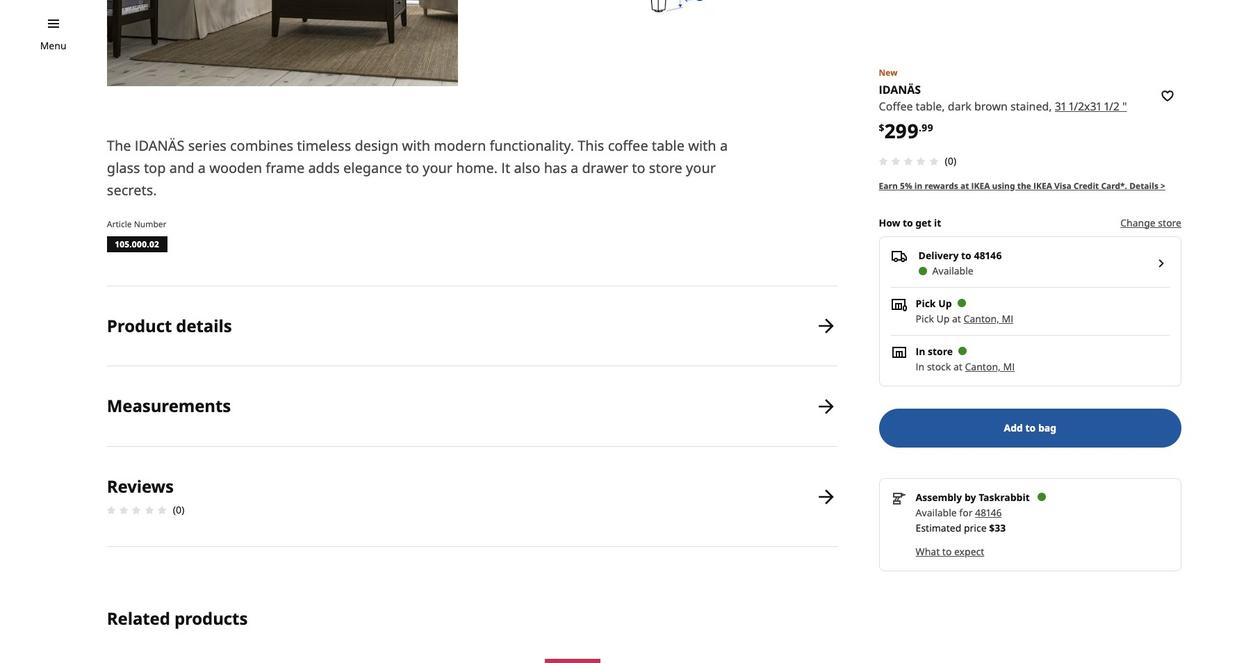 Task type: describe. For each thing, give the bounding box(es) containing it.
product
[[107, 314, 172, 337]]

at for in store
[[954, 360, 963, 373]]

1 your from the left
[[423, 158, 453, 177]]

up for pick up
[[938, 297, 952, 310]]

home.
[[456, 158, 498, 177]]

105.000.02
[[115, 238, 159, 250]]

what to expect
[[916, 545, 984, 558]]

by
[[965, 490, 976, 504]]

1 horizontal spatial a
[[571, 158, 578, 177]]

in
[[915, 180, 923, 192]]

store for in store
[[928, 345, 953, 358]]

taskrabbit
[[979, 490, 1030, 504]]

stained,
[[1011, 99, 1052, 114]]

idanäs inside the idanäs series combines timeless design with modern functionality. this coffee table with a glass top and a wooden frame adds elegance to your home. it also has a drawer to store your secrets.
[[135, 136, 185, 155]]

pick up at canton, mi group
[[916, 312, 1014, 325]]

table
[[652, 136, 685, 155]]

delivery to 48146
[[919, 249, 1002, 262]]

products
[[174, 607, 248, 630]]

delivery
[[919, 249, 959, 262]]

available for available
[[933, 264, 974, 277]]

2 your from the left
[[686, 158, 716, 177]]

reviews heading
[[107, 475, 174, 498]]

48146 button
[[975, 506, 1002, 519]]

earn
[[879, 180, 898, 192]]

elegance
[[343, 158, 402, 177]]

.
[[919, 121, 922, 134]]

product details button
[[107, 286, 837, 366]]

change store
[[1121, 216, 1182, 229]]

earn 5% in rewards at ikea using the ikea visa credit card*. details > button
[[879, 180, 1166, 192]]

pick for pick up
[[916, 297, 936, 310]]

assembly by taskrabbit
[[916, 490, 1030, 504]]

stock
[[927, 360, 951, 373]]

change store button
[[1121, 215, 1182, 231]]

measurements
[[107, 394, 231, 417]]

coffee
[[608, 136, 648, 155]]

1/2x31
[[1069, 99, 1101, 114]]

99
[[922, 121, 933, 134]]

canton, mi button for in stock at
[[965, 360, 1015, 373]]

0 horizontal spatial a
[[198, 158, 206, 177]]

in stock at canton, mi group
[[916, 360, 1015, 373]]

assembly
[[916, 490, 962, 504]]

measurements heading
[[107, 394, 231, 417]]

idanäs coffee table, dark brown stained, 31 1/2x31 1/2 "
[[879, 82, 1127, 114]]

31 1/2x31 1/2 " button
[[1055, 98, 1127, 116]]

the idanäs series combines timeless design with modern functionality. this coffee table with a glass top and a wooden frame adds elegance to your home. it also has a drawer to store your secrets.
[[107, 136, 728, 199]]

in for in stock at canton, mi
[[916, 360, 925, 373]]

(0) for review: 0 out of 5 stars. total reviews: 0 image inside the (0) 'button'
[[945, 154, 957, 167]]

$ 299 . 99
[[879, 118, 933, 144]]

the
[[1017, 180, 1031, 192]]

to for how to get it
[[903, 216, 913, 229]]

it
[[934, 216, 941, 229]]

top
[[144, 158, 166, 177]]

to down coffee
[[632, 158, 645, 177]]

card*.
[[1101, 180, 1127, 192]]

number
[[134, 218, 166, 230]]

secrets.
[[107, 180, 157, 199]]

idanäs inside idanäs coffee table, dark brown stained, 31 1/2x31 1/2 "
[[879, 82, 921, 97]]

and
[[169, 158, 194, 177]]

product details
[[107, 314, 232, 337]]

to for what to expect
[[942, 545, 952, 558]]

trulstorp coffee table, black-brown, 45 1/4x27 1/2 " image
[[545, 659, 750, 663]]

at for pick up
[[952, 312, 961, 325]]

expect
[[954, 545, 984, 558]]

available for available for 48146 estimated price $33
[[916, 506, 957, 519]]

details
[[176, 314, 232, 337]]

up for pick up at canton, mi
[[937, 312, 950, 325]]

credit
[[1074, 180, 1099, 192]]

to for delivery to 48146
[[961, 249, 972, 262]]

series
[[188, 136, 226, 155]]

bag
[[1038, 421, 1057, 434]]

pick up at canton, mi
[[916, 312, 1014, 325]]

wooden
[[209, 158, 262, 177]]

list containing product details
[[103, 286, 837, 547]]

visa
[[1054, 180, 1072, 192]]

functionality.
[[490, 136, 574, 155]]

the
[[107, 136, 131, 155]]

$
[[879, 121, 885, 134]]

in store
[[916, 345, 953, 358]]

"
[[1122, 99, 1127, 114]]

$33
[[989, 521, 1006, 534]]

timeless
[[297, 136, 351, 155]]

(0) for review: 0 out of 5 stars. total reviews: 0 image in list
[[173, 503, 184, 517]]

what
[[916, 545, 940, 558]]

related
[[107, 607, 170, 630]]

right image
[[1153, 255, 1170, 272]]

combines
[[230, 136, 293, 155]]

to for add to bag
[[1026, 421, 1036, 434]]



Task type: vqa. For each thing, say whether or not it's contained in the screenshot.
the middle PLANT,
no



Task type: locate. For each thing, give the bounding box(es) containing it.
store inside button
[[1158, 216, 1182, 229]]

0 horizontal spatial with
[[402, 136, 430, 155]]

pick down pick up
[[916, 312, 934, 325]]

ikea left using
[[971, 180, 990, 192]]

product details heading
[[107, 314, 232, 337]]

at inside earn 5% in rewards at ikea using the ikea visa credit card*. details > button
[[961, 180, 969, 192]]

your
[[423, 158, 453, 177], [686, 158, 716, 177]]

48146 right delivery
[[974, 249, 1002, 262]]

idanäs up "top"
[[135, 136, 185, 155]]

earn 5% in rewards at ikea using the ikea visa credit card*. details >
[[879, 180, 1166, 192]]

review: 0 out of 5 stars. total reviews: 0 image up the 5% at the right
[[875, 153, 942, 169]]

0 vertical spatial at
[[961, 180, 969, 192]]

pick
[[916, 297, 936, 310], [916, 312, 934, 325]]

ikea
[[971, 180, 990, 192], [1034, 180, 1052, 192]]

1 horizontal spatial ikea
[[1034, 180, 1052, 192]]

review: 0 out of 5 stars. total reviews: 0 image down reviews
[[103, 502, 170, 519]]

change
[[1121, 216, 1156, 229]]

0 vertical spatial canton,
[[964, 312, 999, 325]]

0 vertical spatial 48146
[[974, 249, 1002, 262]]

related products
[[107, 607, 248, 630]]

0 vertical spatial mi
[[1002, 312, 1014, 325]]

available down the "delivery to 48146"
[[933, 264, 974, 277]]

up up pick up at canton, mi group
[[938, 297, 952, 310]]

dark
[[948, 99, 972, 114]]

article
[[107, 218, 132, 230]]

0 horizontal spatial idanäs
[[135, 136, 185, 155]]

0 horizontal spatial idanäs coffee table, dark brown stained, 31 1/2x31 1/2 " image
[[107, 0, 458, 86]]

details
[[1130, 180, 1159, 192]]

store up stock
[[928, 345, 953, 358]]

to
[[406, 158, 419, 177], [632, 158, 645, 177], [903, 216, 913, 229], [961, 249, 972, 262], [1026, 421, 1036, 434], [942, 545, 952, 558]]

1 horizontal spatial review: 0 out of 5 stars. total reviews: 0 image
[[875, 153, 942, 169]]

available up estimated
[[916, 506, 957, 519]]

up down pick up
[[937, 312, 950, 325]]

1 vertical spatial store
[[1158, 216, 1182, 229]]

menu
[[40, 39, 66, 52]]

1 horizontal spatial (0)
[[945, 154, 957, 167]]

1 in from the top
[[916, 345, 925, 358]]

1 vertical spatial canton, mi button
[[965, 360, 1015, 373]]

estimated
[[916, 521, 961, 534]]

this
[[578, 136, 604, 155]]

48146 up $33
[[975, 506, 1002, 519]]

at right rewards
[[961, 180, 969, 192]]

to right elegance
[[406, 158, 419, 177]]

brown
[[974, 99, 1008, 114]]

review: 0 out of 5 stars. total reviews: 0 image inside list
[[103, 502, 170, 519]]

add to bag button
[[879, 408, 1182, 447]]

48146 for available for 48146 estimated price $33
[[975, 506, 1002, 519]]

modern
[[434, 136, 486, 155]]

48146
[[974, 249, 1002, 262], [975, 506, 1002, 519]]

mi for in stock at canton, mi
[[1003, 360, 1015, 373]]

to right what
[[942, 545, 952, 558]]

available
[[933, 264, 974, 277], [916, 506, 957, 519]]

0 vertical spatial pick
[[916, 297, 936, 310]]

2 in from the top
[[916, 360, 925, 373]]

table,
[[916, 99, 945, 114]]

1 vertical spatial up
[[937, 312, 950, 325]]

add
[[1004, 421, 1023, 434]]

to inside what to expect button
[[942, 545, 952, 558]]

adds
[[308, 158, 340, 177]]

(0) down reviews
[[173, 503, 184, 517]]

1 horizontal spatial store
[[928, 345, 953, 358]]

store
[[649, 158, 682, 177], [1158, 216, 1182, 229], [928, 345, 953, 358]]

store for change store
[[1158, 216, 1182, 229]]

in stock at canton, mi
[[916, 360, 1015, 373]]

mi
[[1002, 312, 1014, 325], [1003, 360, 1015, 373]]

design
[[355, 136, 399, 155]]

reviews
[[107, 475, 174, 498]]

1 vertical spatial pick
[[916, 312, 934, 325]]

2 with from the left
[[688, 136, 716, 155]]

1 vertical spatial 48146
[[975, 506, 1002, 519]]

2 idanäs coffee table, dark brown stained, 31 1/2x31 1/2 " image from the left
[[472, 0, 823, 86]]

to right delivery
[[961, 249, 972, 262]]

has
[[544, 158, 567, 177]]

2 vertical spatial at
[[954, 360, 963, 373]]

add to bag
[[1004, 421, 1057, 434]]

mi up add
[[1003, 360, 1015, 373]]

article number
[[107, 218, 166, 230]]

also
[[514, 158, 540, 177]]

1 vertical spatial review: 0 out of 5 stars. total reviews: 0 image
[[103, 502, 170, 519]]

review: 0 out of 5 stars. total reviews: 0 image
[[875, 153, 942, 169], [103, 502, 170, 519]]

pick for pick up at canton, mi
[[916, 312, 934, 325]]

0 horizontal spatial ikea
[[971, 180, 990, 192]]

canton,
[[964, 312, 999, 325], [965, 360, 1001, 373]]

1 horizontal spatial idanäs
[[879, 82, 921, 97]]

at
[[961, 180, 969, 192], [952, 312, 961, 325], [954, 360, 963, 373]]

drawer
[[582, 158, 628, 177]]

available inside available for 48146 estimated price $33
[[916, 506, 957, 519]]

with right the table
[[688, 136, 716, 155]]

0 vertical spatial canton, mi button
[[964, 312, 1014, 325]]

1 pick from the top
[[916, 297, 936, 310]]

2 horizontal spatial store
[[1158, 216, 1182, 229]]

1 vertical spatial idanäs
[[135, 136, 185, 155]]

a right 'and'
[[198, 158, 206, 177]]

1 horizontal spatial with
[[688, 136, 716, 155]]

canton, up "in stock at canton, mi"
[[964, 312, 999, 325]]

31
[[1055, 99, 1066, 114]]

ikea right the
[[1034, 180, 1052, 192]]

in
[[916, 345, 925, 358], [916, 360, 925, 373]]

at up in store
[[952, 312, 961, 325]]

1 idanäs coffee table, dark brown stained, 31 1/2x31 1/2 " image from the left
[[107, 0, 458, 86]]

2 vertical spatial store
[[928, 345, 953, 358]]

1/2
[[1104, 99, 1120, 114]]

mi up "in stock at canton, mi"
[[1002, 312, 1014, 325]]

0 vertical spatial review: 0 out of 5 stars. total reviews: 0 image
[[875, 153, 942, 169]]

>
[[1161, 180, 1166, 192]]

48146 for delivery to 48146
[[974, 249, 1002, 262]]

0 vertical spatial in
[[916, 345, 925, 358]]

at right stock
[[954, 360, 963, 373]]

store right change
[[1158, 216, 1182, 229]]

for
[[959, 506, 973, 519]]

how
[[879, 216, 900, 229]]

in left stock
[[916, 360, 925, 373]]

pick up
[[916, 297, 952, 310]]

canton, mi button for pick up at
[[964, 312, 1014, 325]]

a right the table
[[720, 136, 728, 155]]

idanäs up coffee
[[879, 82, 921, 97]]

get
[[916, 216, 932, 229]]

with right "design"
[[402, 136, 430, 155]]

to left get
[[903, 216, 913, 229]]

1 with from the left
[[402, 136, 430, 155]]

to left bag
[[1026, 421, 1036, 434]]

0 vertical spatial (0)
[[945, 154, 957, 167]]

canton, mi button right stock
[[965, 360, 1015, 373]]

0 horizontal spatial (0)
[[173, 503, 184, 517]]

1 vertical spatial at
[[952, 312, 961, 325]]

1 horizontal spatial idanäs coffee table, dark brown stained, 31 1/2x31 1/2 " image
[[472, 0, 823, 86]]

canton, mi button up in stock at canton, mi group at the bottom right of the page
[[964, 312, 1014, 325]]

2 pick from the top
[[916, 312, 934, 325]]

1 horizontal spatial your
[[686, 158, 716, 177]]

1 vertical spatial (0)
[[173, 503, 184, 517]]

pick up pick up at canton, mi group
[[916, 297, 936, 310]]

0 horizontal spatial store
[[649, 158, 682, 177]]

1 vertical spatial in
[[916, 360, 925, 373]]

idanäs coffee table, dark brown stained, 31 1/2x31 1/2 " image
[[107, 0, 458, 86], [472, 0, 823, 86]]

glass
[[107, 158, 140, 177]]

(0) inside 'button'
[[945, 154, 957, 167]]

how to get it
[[879, 216, 941, 229]]

0 vertical spatial up
[[938, 297, 952, 310]]

to inside "add to bag" button
[[1026, 421, 1036, 434]]

store down the table
[[649, 158, 682, 177]]

price
[[964, 521, 987, 534]]

0 vertical spatial available
[[933, 264, 974, 277]]

review: 0 out of 5 stars. total reviews: 0 image inside (0) 'button'
[[875, 153, 942, 169]]

(0) up rewards
[[945, 154, 957, 167]]

2 horizontal spatial a
[[720, 136, 728, 155]]

1 vertical spatial canton,
[[965, 360, 1001, 373]]

list
[[103, 286, 837, 547]]

0 horizontal spatial your
[[423, 158, 453, 177]]

what to expect button
[[916, 544, 984, 559]]

1 ikea from the left
[[971, 180, 990, 192]]

a right has
[[571, 158, 578, 177]]

canton, for pick up at
[[964, 312, 999, 325]]

mi for pick up at canton, mi
[[1002, 312, 1014, 325]]

1 vertical spatial mi
[[1003, 360, 1015, 373]]

0 horizontal spatial review: 0 out of 5 stars. total reviews: 0 image
[[103, 502, 170, 519]]

store inside the idanäs series combines timeless design with modern functionality. this coffee table with a glass top and a wooden frame adds elegance to your home. it also has a drawer to store your secrets.
[[649, 158, 682, 177]]

it
[[501, 158, 510, 177]]

in for in store
[[916, 345, 925, 358]]

available for 48146 estimated price $33
[[916, 506, 1006, 534]]

(0) inside list
[[173, 503, 184, 517]]

in up in stock at canton, mi group at the bottom right of the page
[[916, 345, 925, 358]]

canton, for in stock at
[[965, 360, 1001, 373]]

rewards
[[925, 180, 958, 192]]

using
[[992, 180, 1015, 192]]

with
[[402, 136, 430, 155], [688, 136, 716, 155]]

0 vertical spatial store
[[649, 158, 682, 177]]

299
[[885, 118, 919, 144]]

canton, right stock
[[965, 360, 1001, 373]]

new
[[879, 67, 898, 79]]

48146 inside available for 48146 estimated price $33
[[975, 506, 1002, 519]]

2 ikea from the left
[[1034, 180, 1052, 192]]

5%
[[900, 180, 912, 192]]

0 vertical spatial idanäs
[[879, 82, 921, 97]]

canton, mi button
[[964, 312, 1014, 325], [965, 360, 1015, 373]]

coffee
[[879, 99, 913, 114]]

1 vertical spatial available
[[916, 506, 957, 519]]

frame
[[266, 158, 305, 177]]

menu button
[[40, 38, 66, 54]]



